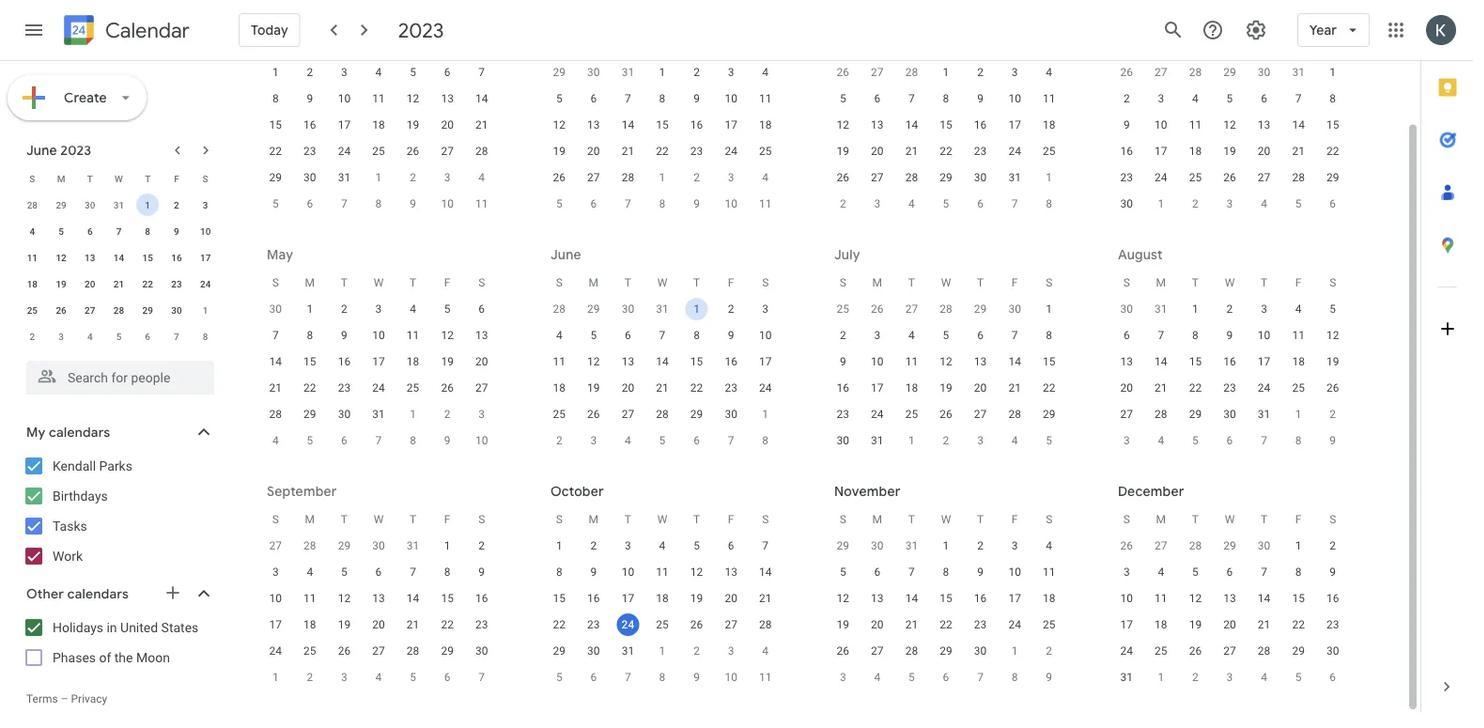 Task type: describe. For each thing, give the bounding box(es) containing it.
f for august
[[1296, 276, 1302, 289]]

june 8 element
[[402, 429, 424, 452]]

june 29 element
[[969, 298, 992, 320]]

july 31 element
[[1150, 298, 1172, 320]]

year
[[1310, 22, 1337, 38]]

june 4 element
[[264, 429, 287, 452]]

21 inside the december grid
[[1258, 618, 1271, 631]]

row group for the december grid
[[1110, 533, 1350, 691]]

20 element inside july grid
[[969, 377, 992, 399]]

12 inside the may grid
[[441, 329, 454, 342]]

20 inside "november" grid
[[871, 618, 884, 631]]

december grid
[[1110, 506, 1350, 691]]

february 26 element
[[832, 61, 854, 84]]

f for december
[[1296, 513, 1302, 526]]

september 4 element
[[1150, 429, 1172, 452]]

28 inside "november" grid
[[905, 645, 918, 658]]

kendall
[[53, 458, 96, 474]]

february 9 element
[[402, 193, 424, 215]]

work
[[53, 548, 83, 564]]

23 inside 'june' grid
[[725, 381, 737, 395]]

october 2 element
[[299, 666, 321, 689]]

22 inside "october" grid
[[553, 618, 566, 631]]

2 inside august 2 element
[[943, 434, 949, 447]]

9 inside 'june' grid
[[728, 329, 734, 342]]

july 4 element for july 5 element associated with june 2023 grid
[[79, 325, 101, 348]]

15 inside "october" grid
[[553, 592, 566, 605]]

f for june
[[728, 276, 734, 289]]

13 element inside 'june' grid
[[617, 350, 639, 373]]

26 for 26 element over january 2 element
[[1189, 645, 1202, 658]]

may 4 element
[[1253, 193, 1276, 215]]

10 inside 'september' grid
[[269, 592, 282, 605]]

april 30 element
[[264, 298, 287, 320]]

september 2 element
[[1322, 403, 1344, 426]]

april 2 element
[[832, 193, 854, 215]]

july 5 element for june 2023 grid
[[108, 325, 130, 348]]

16 inside august grid
[[1224, 355, 1236, 368]]

26 element up january 2 element
[[1184, 640, 1207, 662]]

may 3 element
[[1219, 193, 1241, 215]]

december
[[1118, 483, 1184, 499]]

september 9 element
[[1322, 429, 1344, 452]]

26 element up november 2 'element' at the left bottom of the page
[[685, 614, 708, 636]]

july 2 element for 'june' grid
[[548, 429, 571, 452]]

december 2 element
[[1038, 640, 1061, 662]]

26 for 26 element above june 2 element
[[441, 381, 454, 395]]

march 7 element
[[617, 193, 639, 215]]

19 inside 'september' grid
[[338, 618, 351, 631]]

25 element inside july grid
[[901, 403, 923, 426]]

m for july
[[873, 276, 882, 289]]

july
[[834, 246, 860, 263]]

create
[[64, 89, 107, 106]]

m for november
[[873, 513, 882, 526]]

today
[[251, 22, 288, 38]]

june 5 element
[[299, 429, 321, 452]]

13 inside 'june' grid
[[622, 355, 634, 368]]

1 inside october 1 'element'
[[272, 671, 279, 684]]

1 inside november 1 element
[[659, 645, 666, 658]]

november 3 element
[[720, 640, 742, 662]]

october 4 element
[[367, 666, 390, 689]]

may 31 element for 19 'element' within june 2023 grid
[[108, 194, 130, 216]]

14 inside august grid
[[1155, 355, 1168, 368]]

privacy
[[71, 692, 107, 706]]

17 inside the december grid
[[1121, 618, 1133, 631]]

february 8 element
[[367, 193, 390, 215]]

26 for february 26 element on the top right
[[837, 66, 849, 79]]

february 3 element
[[436, 166, 459, 189]]

25 inside "november" grid
[[1043, 618, 1056, 631]]

7 inside july grid
[[1012, 329, 1018, 342]]

9 inside july grid
[[840, 355, 846, 368]]

19 inside august grid
[[1327, 355, 1339, 368]]

31 element inside the december grid
[[1116, 666, 1138, 689]]

2 inside september 2 element
[[1330, 408, 1336, 421]]

june 10 element
[[470, 429, 493, 452]]

21 inside july grid
[[1009, 381, 1021, 395]]

august
[[1118, 246, 1163, 263]]

row group for 'june' grid
[[542, 296, 783, 454]]

9 inside 'september' grid
[[479, 566, 485, 579]]

9 inside june 9 element
[[444, 434, 451, 447]]

march 5 element
[[548, 193, 571, 215]]

18 inside 'june' grid
[[553, 381, 566, 395]]

october
[[551, 483, 604, 499]]

march 31 element
[[1287, 61, 1310, 84]]

10 inside 'june' grid
[[759, 329, 772, 342]]

26 element up october 3 element
[[333, 640, 356, 662]]

23 inside the december grid
[[1327, 618, 1339, 631]]

terms link
[[26, 692, 58, 706]]

february 28 element
[[901, 61, 923, 84]]

7 inside "element"
[[977, 671, 984, 684]]

m for december
[[1156, 513, 1166, 526]]

november 9 element
[[685, 666, 708, 689]]

19 element inside june 2023 grid
[[50, 272, 72, 295]]

august grid
[[1110, 270, 1350, 454]]

2 inside october 2 element
[[307, 671, 313, 684]]

september grid
[[258, 506, 499, 691]]

26 for 26 element above search for people text field
[[56, 304, 66, 316]]

13 inside "october" grid
[[725, 566, 737, 579]]

10 inside june 2023 grid
[[200, 226, 211, 237]]

holidays in united states
[[53, 620, 199, 635]]

march 6 element
[[582, 193, 605, 215]]

april 4 element
[[901, 193, 923, 215]]

17 inside "october" grid
[[622, 592, 634, 605]]

row group for "october" grid
[[542, 533, 783, 691]]

14 inside "november" grid
[[905, 592, 918, 605]]

31 for 31 "element" above february 7 element
[[338, 171, 351, 184]]

june 30 element
[[1004, 298, 1026, 320]]

other calendars
[[26, 586, 129, 602]]

september 5 element
[[1184, 429, 1207, 452]]

26 for 26 element on top of february 2 element
[[407, 145, 419, 158]]

may 28 element for 'row group' associated with 'june' grid
[[548, 298, 571, 320]]

october 3 element
[[333, 666, 356, 689]]

w for october
[[657, 513, 667, 526]]

7 inside the december grid
[[1261, 566, 1267, 579]]

august 27 element
[[264, 535, 287, 557]]

25 element inside the december grid
[[1150, 640, 1172, 662]]

february 1 element
[[367, 166, 390, 189]]

birthdays
[[53, 488, 108, 504]]

january 31 element
[[617, 61, 639, 84]]

june for june 2023
[[26, 142, 57, 158]]

20 inside july grid
[[974, 381, 987, 395]]

year button
[[1297, 8, 1370, 53]]

26 for march 26 element
[[1121, 66, 1133, 79]]

16 inside june 2023 grid
[[171, 252, 182, 263]]

1 inside the 'december 1' "element"
[[1012, 645, 1018, 658]]

parks
[[99, 458, 132, 474]]

june for june
[[551, 246, 581, 263]]

april 6 element
[[969, 193, 992, 215]]

january 3 element
[[1219, 666, 1241, 689]]

26 for november 26 element
[[1121, 539, 1133, 552]]

today button
[[239, 8, 300, 53]]

25 element inside 'june' grid
[[548, 403, 571, 426]]

calendars for my calendars
[[49, 424, 110, 440]]

m for september
[[305, 513, 315, 526]]

row group for july grid
[[826, 296, 1066, 454]]

october 5 element
[[402, 666, 424, 689]]

march 27 element
[[1150, 61, 1172, 84]]

22 inside 'june' grid
[[690, 381, 703, 395]]

25 inside august grid
[[1292, 381, 1305, 395]]

august 5 element
[[1038, 429, 1061, 452]]

privacy link
[[71, 692, 107, 706]]

march 4 element
[[754, 166, 777, 189]]

june grid
[[542, 270, 783, 454]]

23 inside the may grid
[[338, 381, 351, 395]]

1 inside june 1 "element"
[[410, 408, 416, 421]]

13 element inside july grid
[[969, 350, 992, 373]]

may 29 element for 'row group' related to june 2023 grid
[[50, 194, 72, 216]]

calendar element
[[60, 11, 190, 53]]

w for may
[[374, 276, 384, 289]]

january 2 element
[[1184, 666, 1207, 689]]

row group for 'september' grid
[[258, 533, 499, 691]]

26 element up "march 5" element
[[548, 166, 571, 189]]

december 4 element
[[866, 666, 889, 689]]

september 8 element
[[1287, 429, 1310, 452]]

w inside june 2023 grid
[[115, 173, 123, 184]]

25 inside june 2023 grid
[[27, 304, 38, 316]]

22 element inside june 2023 grid
[[136, 272, 159, 295]]

9 inside the december grid
[[1330, 566, 1336, 579]]

august 2 element
[[935, 429, 957, 452]]

22 inside 'september' grid
[[441, 618, 454, 631]]

june 2023
[[26, 142, 91, 158]]

november grid
[[826, 506, 1066, 691]]

w for august
[[1225, 276, 1235, 289]]

may 29 element for 'row group' associated with 'june' grid
[[582, 298, 605, 320]]

february 4 element
[[470, 166, 493, 189]]

19 element inside "october" grid
[[685, 587, 708, 610]]

may 1 element
[[1150, 193, 1172, 215]]

my calendars
[[26, 424, 110, 440]]

august 1 element
[[901, 429, 923, 452]]

29 inside "october" grid
[[553, 645, 566, 658]]

27 inside june 2023 grid
[[85, 304, 95, 316]]

21 inside august grid
[[1155, 381, 1168, 395]]

22 inside july grid
[[1043, 381, 1056, 395]]

calendar heading
[[101, 17, 190, 44]]

31 for 31 "element" above april 7 element
[[1009, 171, 1021, 184]]

22 element inside 'september' grid
[[436, 614, 459, 636]]

w for june
[[657, 276, 667, 289]]

31 element inside july grid
[[866, 429, 889, 452]]

1 cell for 19 'element' within june 2023 grid's may 31 element
[[133, 192, 162, 218]]

november 11 element
[[754, 666, 777, 689]]

31 for august 31 element
[[407, 539, 419, 552]]

21 inside "october" grid
[[759, 592, 772, 605]]

24, today element
[[617, 614, 639, 636]]

march 11 element
[[754, 193, 777, 215]]

3 inside row
[[1227, 671, 1233, 684]]

of
[[99, 650, 111, 665]]

row containing 31
[[1110, 664, 1350, 691]]

my
[[26, 424, 46, 440]]

2 inside november 2 'element'
[[694, 645, 700, 658]]

m for june
[[589, 276, 599, 289]]

phases of the moon
[[53, 650, 170, 665]]

m inside june 2023 grid
[[57, 173, 65, 184]]

terms – privacy
[[26, 692, 107, 706]]

1 inside march 1 element
[[659, 171, 666, 184]]

september 3 element
[[1116, 429, 1138, 452]]

october 6 element
[[436, 666, 459, 689]]

19 inside july grid
[[940, 381, 952, 395]]

july 3 element for 26 element above october
[[582, 429, 605, 452]]

w for july
[[941, 276, 951, 289]]

23 inside july grid
[[837, 408, 849, 421]]

may 31 element for 19 'element' within the 'june' grid
[[651, 298, 674, 320]]

10 inside the december grid
[[1121, 592, 1133, 605]]

july 8 element for july 1 element corresponding to 'june' grid
[[754, 429, 777, 452]]

m for may
[[305, 276, 315, 289]]

21 inside june 2023 grid
[[114, 278, 124, 289]]

17 inside july grid
[[871, 381, 884, 395]]

17 inside june 2023 grid
[[200, 252, 211, 263]]

0 vertical spatial 2023
[[398, 17, 444, 43]]

united
[[120, 620, 158, 635]]

july 1 element for 'june' grid
[[754, 403, 777, 426]]

phases
[[53, 650, 96, 665]]

m for october
[[589, 513, 599, 526]]

28 inside "october" grid
[[759, 618, 772, 631]]

31 for july 31 element
[[1155, 303, 1168, 316]]

states
[[161, 620, 199, 635]]

november
[[834, 483, 901, 499]]

20 element inside grid
[[79, 272, 101, 295]]

june 9 element
[[436, 429, 459, 452]]

31 element up april 7 element
[[1004, 166, 1026, 189]]

12 inside 'june' grid
[[587, 355, 600, 368]]

11 inside "element"
[[759, 671, 772, 684]]

14 inside "october" grid
[[759, 566, 772, 579]]

may 5 element
[[1287, 193, 1310, 215]]

31 for 19 'element' within the 'june' grid's may 31 element
[[656, 303, 669, 316]]

tasks
[[53, 518, 87, 534]]

24 inside the december grid
[[1121, 645, 1133, 658]]

w for september
[[374, 513, 384, 526]]

8 inside july grid
[[1046, 329, 1052, 342]]

26 element up february 2 element
[[402, 140, 424, 163]]

26 for 26 element over the april 2 element
[[837, 171, 849, 184]]

12 inside august grid
[[1327, 329, 1339, 342]]



Task type: locate. For each thing, give the bounding box(es) containing it.
27 inside "october" grid
[[725, 618, 737, 631]]

0 vertical spatial july 5 element
[[108, 325, 130, 348]]

31 for 31 "element" in the july grid
[[871, 434, 884, 447]]

20 inside the december grid
[[1224, 618, 1236, 631]]

0 vertical spatial may 30 element
[[79, 194, 101, 216]]

may 28 element for 'row group' related to june 2023 grid
[[21, 194, 44, 216]]

None search field
[[0, 353, 233, 395]]

row containing 7
[[258, 322, 499, 349]]

31 element up february 7 element
[[333, 166, 356, 189]]

8 inside the december grid
[[1295, 566, 1302, 579]]

0 horizontal spatial july 3 element
[[50, 325, 72, 348]]

16 inside 'september' grid
[[475, 592, 488, 605]]

row containing 13
[[1110, 349, 1350, 375]]

march 1 element
[[651, 166, 674, 189]]

july 3 element
[[50, 325, 72, 348], [582, 429, 605, 452]]

2 inside february 2 element
[[410, 171, 416, 184]]

0 vertical spatial may 28 element
[[21, 194, 44, 216]]

26 up august 2 element
[[940, 408, 952, 421]]

25 inside 'june' grid
[[553, 408, 566, 421]]

1 inside may 1 element
[[1158, 197, 1164, 210]]

10 inside august grid
[[1258, 329, 1271, 342]]

13 element inside june 2023 grid
[[79, 246, 101, 269]]

21 inside the may grid
[[269, 381, 282, 395]]

1 horizontal spatial june
[[551, 246, 581, 263]]

15
[[269, 118, 282, 132], [656, 118, 669, 132], [940, 118, 952, 132], [1327, 118, 1339, 132], [142, 252, 153, 263], [304, 355, 316, 368], [690, 355, 703, 368], [1043, 355, 1056, 368], [1189, 355, 1202, 368], [441, 592, 454, 605], [553, 592, 566, 605], [940, 592, 952, 605], [1292, 592, 1305, 605]]

march 8 element
[[651, 193, 674, 215]]

23 inside "november" grid
[[974, 618, 987, 631]]

21 inside 'september' grid
[[407, 618, 419, 631]]

24 inside 'september' grid
[[269, 645, 282, 658]]

m up august 28 element
[[305, 513, 315, 526]]

1 cell for 19 'element' within the 'june' grid's may 31 element
[[680, 296, 714, 322]]

1 vertical spatial 1 cell
[[680, 296, 714, 322]]

2023
[[398, 17, 444, 43], [60, 142, 91, 158]]

3 inside 'element'
[[1124, 434, 1130, 447]]

31 element up june 7 element
[[367, 403, 390, 426]]

0 horizontal spatial july 1 element
[[194, 299, 217, 321]]

september 7 element
[[1253, 429, 1276, 452]]

19 inside the may grid
[[441, 355, 454, 368]]

19
[[407, 118, 419, 132], [553, 145, 566, 158], [837, 145, 849, 158], [1224, 145, 1236, 158], [56, 278, 66, 289], [441, 355, 454, 368], [1327, 355, 1339, 368], [587, 381, 600, 395], [940, 381, 952, 395], [690, 592, 703, 605], [338, 618, 351, 631], [837, 618, 849, 631], [1189, 618, 1202, 631]]

1 horizontal spatial july 7 element
[[720, 429, 742, 452]]

14 inside the may grid
[[269, 355, 282, 368]]

row group for the may grid
[[258, 296, 499, 454]]

26 up may 3 element
[[1224, 171, 1236, 184]]

june 2023 grid
[[18, 165, 220, 350]]

1 vertical spatial may 30 element
[[617, 298, 639, 320]]

15 inside july grid
[[1043, 355, 1056, 368]]

0 vertical spatial july 8 element
[[194, 325, 217, 348]]

1 vertical spatial july 1 element
[[754, 403, 777, 426]]

18 inside the december grid
[[1155, 618, 1168, 631]]

m up june 26 element
[[873, 276, 882, 289]]

19 inside 'june' grid
[[587, 381, 600, 395]]

row group for june 2023 grid
[[18, 192, 220, 350]]

m up october 30 element
[[873, 513, 882, 526]]

settings menu image
[[1245, 19, 1267, 41]]

calendars for other calendars
[[67, 586, 129, 602]]

31 element up september 7 element
[[1253, 403, 1276, 426]]

row
[[258, 59, 499, 86], [542, 59, 783, 86], [826, 59, 1066, 86], [1110, 59, 1350, 86], [258, 86, 499, 112], [542, 86, 783, 112], [826, 86, 1066, 112], [1110, 86, 1350, 112], [258, 112, 499, 138], [542, 112, 783, 138], [826, 112, 1066, 138], [1110, 112, 1350, 138], [258, 138, 499, 164], [542, 138, 783, 164], [826, 138, 1066, 164], [1110, 138, 1350, 164], [258, 164, 499, 191], [542, 164, 783, 191], [826, 164, 1066, 191], [1110, 164, 1350, 191], [18, 165, 220, 192], [258, 191, 499, 217], [542, 191, 783, 217], [826, 191, 1066, 217], [1110, 191, 1350, 217], [18, 192, 220, 218], [18, 218, 220, 244], [18, 244, 220, 271], [258, 270, 499, 296], [542, 270, 783, 296], [826, 270, 1066, 296], [1110, 270, 1350, 296], [18, 271, 220, 297], [258, 296, 499, 322], [542, 296, 783, 322], [826, 296, 1066, 322], [1110, 296, 1350, 322], [18, 297, 220, 323], [258, 322, 499, 349], [542, 322, 783, 349], [826, 322, 1066, 349], [1110, 322, 1350, 349], [18, 323, 220, 350], [258, 349, 499, 375], [542, 349, 783, 375], [826, 349, 1066, 375], [1110, 349, 1350, 375], [258, 375, 499, 401], [542, 375, 783, 401], [826, 375, 1066, 401], [1110, 375, 1350, 401], [258, 401, 499, 428], [542, 401, 783, 428], [826, 401, 1066, 428], [1110, 401, 1350, 428], [258, 428, 499, 454], [542, 428, 783, 454], [826, 428, 1066, 454], [1110, 428, 1350, 454], [258, 506, 499, 533], [542, 506, 783, 533], [826, 506, 1066, 533], [1110, 506, 1350, 533], [258, 533, 499, 559], [542, 533, 783, 559], [826, 533, 1066, 559], [1110, 533, 1350, 559], [258, 559, 499, 585], [542, 559, 783, 585], [826, 559, 1066, 585], [1110, 559, 1350, 585], [258, 585, 499, 612], [542, 585, 783, 612], [826, 585, 1066, 612], [1110, 585, 1350, 612], [258, 612, 499, 638], [542, 612, 783, 638], [826, 612, 1066, 638], [1110, 612, 1350, 638], [258, 638, 499, 664], [542, 638, 783, 664], [826, 638, 1066, 664], [1110, 638, 1350, 664], [258, 664, 499, 691], [542, 664, 783, 691], [826, 664, 1066, 691], [1110, 664, 1350, 691]]

0 horizontal spatial may 28 element
[[21, 194, 44, 216]]

october 31 element
[[901, 535, 923, 557]]

december 9 element
[[1038, 666, 1061, 689]]

13 inside 'september' grid
[[372, 592, 385, 605]]

m inside "october" grid
[[589, 513, 599, 526]]

16 inside "october" grid
[[587, 592, 600, 605]]

w inside august grid
[[1225, 276, 1235, 289]]

september 6 element
[[1219, 429, 1241, 452]]

13 inside august grid
[[1121, 355, 1133, 368]]

29
[[553, 66, 566, 79], [1224, 66, 1236, 79], [269, 171, 282, 184], [940, 171, 952, 184], [1327, 171, 1339, 184], [56, 199, 66, 210], [587, 303, 600, 316], [974, 303, 987, 316], [142, 304, 153, 316], [304, 408, 316, 421], [690, 408, 703, 421], [1043, 408, 1056, 421], [1189, 408, 1202, 421], [338, 539, 351, 552], [837, 539, 849, 552], [1224, 539, 1236, 552], [441, 645, 454, 658], [553, 645, 566, 658], [940, 645, 952, 658], [1292, 645, 1305, 658]]

add other calendars image
[[163, 583, 182, 602]]

f inside june 2023 grid
[[174, 173, 179, 184]]

1 horizontal spatial july 3 element
[[582, 429, 605, 452]]

f for november
[[1012, 513, 1018, 526]]

w inside "november" grid
[[941, 513, 951, 526]]

row containing 21
[[258, 375, 499, 401]]

september 1 element
[[1287, 403, 1310, 426]]

july 2 element
[[21, 325, 44, 348], [548, 429, 571, 452]]

tab list
[[1422, 61, 1473, 661]]

27 inside august grid
[[1121, 408, 1133, 421]]

27 element
[[436, 140, 459, 163], [582, 166, 605, 189], [866, 166, 889, 189], [1253, 166, 1276, 189], [79, 299, 101, 321], [470, 377, 493, 399], [617, 403, 639, 426], [969, 403, 992, 426], [1116, 403, 1138, 426], [720, 614, 742, 636], [367, 640, 390, 662], [866, 640, 889, 662], [1219, 640, 1241, 662]]

june down "march 5" element
[[551, 246, 581, 263]]

row containing 20
[[1110, 375, 1350, 401]]

0 horizontal spatial july 7 element
[[165, 325, 188, 348]]

november 6 element
[[582, 666, 605, 689]]

august 29 element
[[333, 535, 356, 557]]

6 inside july grid
[[977, 329, 984, 342]]

november 8 element
[[651, 666, 674, 689]]

calendars up in
[[67, 586, 129, 602]]

31 for january 31 element
[[622, 66, 634, 79]]

other calendars button
[[4, 579, 233, 609]]

13 inside the december grid
[[1224, 592, 1236, 605]]

18
[[372, 118, 385, 132], [759, 118, 772, 132], [1043, 118, 1056, 132], [1189, 145, 1202, 158], [27, 278, 38, 289], [407, 355, 419, 368], [1292, 355, 1305, 368], [553, 381, 566, 395], [905, 381, 918, 395], [656, 592, 669, 605], [1043, 592, 1056, 605], [304, 618, 316, 631], [1155, 618, 1168, 631]]

28
[[905, 66, 918, 79], [1189, 66, 1202, 79], [475, 145, 488, 158], [622, 171, 634, 184], [905, 171, 918, 184], [1292, 171, 1305, 184], [27, 199, 38, 210], [553, 303, 566, 316], [940, 303, 952, 316], [114, 304, 124, 316], [269, 408, 282, 421], [656, 408, 669, 421], [1009, 408, 1021, 421], [1155, 408, 1168, 421], [304, 539, 316, 552], [1189, 539, 1202, 552], [759, 618, 772, 631], [407, 645, 419, 658], [905, 645, 918, 658], [1258, 645, 1271, 658]]

31 element down the 24, today element in the bottom of the page
[[617, 640, 639, 662]]

june 2 element
[[436, 403, 459, 426]]

in
[[107, 620, 117, 635]]

november 26 element
[[1116, 535, 1138, 557]]

0 vertical spatial june
[[26, 142, 57, 158]]

26
[[837, 66, 849, 79], [1121, 66, 1133, 79], [407, 145, 419, 158], [553, 171, 566, 184], [837, 171, 849, 184], [1224, 171, 1236, 184], [871, 303, 884, 316], [56, 304, 66, 316], [441, 381, 454, 395], [1327, 381, 1339, 395], [587, 408, 600, 421], [940, 408, 952, 421], [1121, 539, 1133, 552], [690, 618, 703, 631], [338, 645, 351, 658], [837, 645, 849, 658], [1189, 645, 1202, 658]]

february 2 element
[[402, 166, 424, 189]]

31 for 19 'element' within june 2023 grid's may 31 element
[[114, 199, 124, 210]]

november 28 element
[[1184, 535, 1207, 557]]

may
[[267, 246, 293, 263]]

31 for 31 "element" in "october" grid
[[622, 645, 634, 658]]

10
[[338, 92, 351, 105], [725, 92, 737, 105], [1009, 92, 1021, 105], [1155, 118, 1168, 132], [441, 197, 454, 210], [725, 197, 737, 210], [200, 226, 211, 237], [372, 329, 385, 342], [759, 329, 772, 342], [1258, 329, 1271, 342], [871, 355, 884, 368], [475, 434, 488, 447], [622, 566, 634, 579], [1009, 566, 1021, 579], [269, 592, 282, 605], [1121, 592, 1133, 605], [725, 671, 737, 684]]

26 element up search for people text field
[[50, 299, 72, 321]]

10 element
[[333, 87, 356, 110], [720, 87, 742, 110], [1004, 87, 1026, 110], [1150, 114, 1172, 136], [194, 220, 217, 242], [367, 324, 390, 347], [754, 324, 777, 347], [1253, 324, 1276, 347], [866, 350, 889, 373], [617, 561, 639, 583], [1004, 561, 1026, 583], [264, 587, 287, 610], [1116, 587, 1138, 610]]

july 6 element for july 5 element associated with june 2023 grid
[[136, 325, 159, 348]]

30
[[587, 66, 600, 79], [1258, 66, 1271, 79], [304, 171, 316, 184], [974, 171, 987, 184], [1121, 197, 1133, 210], [85, 199, 95, 210], [269, 303, 282, 316], [622, 303, 634, 316], [1009, 303, 1021, 316], [1121, 303, 1133, 316], [171, 304, 182, 316], [338, 408, 351, 421], [725, 408, 737, 421], [1224, 408, 1236, 421], [837, 434, 849, 447], [372, 539, 385, 552], [871, 539, 884, 552], [1258, 539, 1271, 552], [475, 645, 488, 658], [587, 645, 600, 658], [974, 645, 987, 658], [1327, 645, 1339, 658]]

0 horizontal spatial july 8 element
[[194, 325, 217, 348]]

27 inside row
[[475, 381, 488, 395]]

terms
[[26, 692, 58, 706]]

november 29 element
[[1219, 535, 1241, 557]]

1 horizontal spatial may 31 element
[[651, 298, 674, 320]]

august 30 element
[[367, 535, 390, 557]]

row containing 6
[[1110, 322, 1350, 349]]

0 vertical spatial july 1 element
[[194, 299, 217, 321]]

11
[[372, 92, 385, 105], [759, 92, 772, 105], [1043, 92, 1056, 105], [1189, 118, 1202, 132], [475, 197, 488, 210], [759, 197, 772, 210], [27, 252, 38, 263], [407, 329, 419, 342], [1292, 329, 1305, 342], [553, 355, 566, 368], [905, 355, 918, 368], [656, 566, 669, 579], [1043, 566, 1056, 579], [304, 592, 316, 605], [1155, 592, 1168, 605], [759, 671, 772, 684]]

22 inside the december grid
[[1292, 618, 1305, 631]]

1 vertical spatial may 28 element
[[548, 298, 571, 320]]

february 11 element
[[470, 193, 493, 215]]

m up november 27 "element"
[[1156, 513, 1166, 526]]

december 7 element
[[969, 666, 992, 689]]

1
[[272, 66, 279, 79], [659, 66, 666, 79], [943, 66, 949, 79], [1330, 66, 1336, 79], [375, 171, 382, 184], [659, 171, 666, 184], [1046, 171, 1052, 184], [1158, 197, 1164, 210], [145, 199, 150, 210], [307, 303, 313, 316], [694, 303, 700, 316], [1046, 303, 1052, 316], [1192, 303, 1199, 316], [203, 304, 208, 316], [410, 408, 416, 421], [762, 408, 769, 421], [1295, 408, 1302, 421], [909, 434, 915, 447], [444, 539, 451, 552], [556, 539, 562, 552], [943, 539, 949, 552], [1295, 539, 1302, 552], [659, 645, 666, 658], [1012, 645, 1018, 658], [272, 671, 279, 684], [1158, 671, 1164, 684]]

calendars
[[49, 424, 110, 440], [67, 586, 129, 602]]

26 up the april 2 element
[[837, 171, 849, 184]]

0 horizontal spatial may 30 element
[[79, 194, 101, 216]]

m inside august grid
[[1156, 276, 1166, 289]]

20
[[441, 118, 454, 132], [587, 145, 600, 158], [871, 145, 884, 158], [1258, 145, 1271, 158], [85, 278, 95, 289], [475, 355, 488, 368], [622, 381, 634, 395], [974, 381, 987, 395], [1121, 381, 1133, 395], [725, 592, 737, 605], [372, 618, 385, 631], [871, 618, 884, 631], [1224, 618, 1236, 631]]

23
[[304, 145, 316, 158], [690, 145, 703, 158], [974, 145, 987, 158], [1121, 171, 1133, 184], [171, 278, 182, 289], [338, 381, 351, 395], [725, 381, 737, 395], [1224, 381, 1236, 395], [837, 408, 849, 421], [475, 618, 488, 631], [587, 618, 600, 631], [974, 618, 987, 631], [1327, 618, 1339, 631]]

m down february 6 element at top left
[[305, 276, 315, 289]]

february 10 element
[[436, 193, 459, 215]]

26 for 26 element above may 3 element
[[1224, 171, 1236, 184]]

19 inside "november" grid
[[837, 618, 849, 631]]

july 1 element for june 2023 grid
[[194, 299, 217, 321]]

23 inside 'september' grid
[[475, 618, 488, 631]]

1 horizontal spatial july 8 element
[[754, 429, 777, 452]]

26 element up august 2 element
[[935, 403, 957, 426]]

m for august
[[1156, 276, 1166, 289]]

january 30 element
[[582, 61, 605, 84]]

3
[[341, 66, 347, 79], [728, 66, 734, 79], [1012, 66, 1018, 79], [1158, 92, 1164, 105], [444, 171, 451, 184], [728, 171, 734, 184], [874, 197, 881, 210], [1227, 197, 1233, 210], [203, 199, 208, 210], [375, 303, 382, 316], [762, 303, 769, 316], [1261, 303, 1267, 316], [874, 329, 881, 342], [58, 331, 64, 342], [479, 408, 485, 421], [591, 434, 597, 447], [977, 434, 984, 447], [1124, 434, 1130, 447], [625, 539, 631, 552], [1012, 539, 1018, 552], [272, 566, 279, 579], [1124, 566, 1130, 579], [728, 645, 734, 658], [341, 671, 347, 684], [840, 671, 846, 684], [1227, 671, 1233, 684]]

5
[[410, 66, 416, 79], [556, 92, 562, 105], [840, 92, 846, 105], [1227, 92, 1233, 105], [272, 197, 279, 210], [556, 197, 562, 210], [943, 197, 949, 210], [1295, 197, 1302, 210], [58, 226, 64, 237], [444, 303, 451, 316], [1330, 303, 1336, 316], [591, 329, 597, 342], [943, 329, 949, 342], [116, 331, 122, 342], [307, 434, 313, 447], [659, 434, 666, 447], [1046, 434, 1052, 447], [1192, 434, 1199, 447], [694, 539, 700, 552], [341, 566, 347, 579], [840, 566, 846, 579], [1192, 566, 1199, 579], [410, 671, 416, 684], [556, 671, 562, 684], [909, 671, 915, 684], [1295, 671, 1302, 684]]

22 element inside 'june' grid
[[685, 377, 708, 399]]

31 for 31 "element" inside the august grid
[[1258, 408, 1271, 421]]

26 up "march 5" element
[[553, 171, 566, 184]]

1 cell
[[133, 192, 162, 218], [680, 296, 714, 322]]

f for may
[[444, 276, 450, 289]]

0 vertical spatial calendars
[[49, 424, 110, 440]]

the
[[114, 650, 133, 665]]

june 6 element
[[333, 429, 356, 452]]

26 up september 2 element
[[1327, 381, 1339, 395]]

0 vertical spatial july 7 element
[[165, 325, 188, 348]]

row group
[[258, 59, 499, 217], [542, 59, 783, 217], [826, 59, 1066, 217], [1110, 59, 1350, 217], [18, 192, 220, 350], [258, 296, 499, 454], [542, 296, 783, 454], [826, 296, 1066, 454], [1110, 296, 1350, 454], [258, 533, 499, 691], [542, 533, 783, 691], [826, 533, 1066, 691], [1110, 533, 1350, 691]]

28 inside august grid
[[1155, 408, 1168, 421]]

26 up october
[[587, 408, 600, 421]]

21 inside 'june' grid
[[656, 381, 669, 395]]

22 element inside the december grid
[[1287, 614, 1310, 636]]

july 3 element for 26 element above search for people text field
[[50, 325, 72, 348]]

14
[[475, 92, 488, 105], [622, 118, 634, 132], [905, 118, 918, 132], [1292, 118, 1305, 132], [114, 252, 124, 263], [269, 355, 282, 368], [656, 355, 669, 368], [1009, 355, 1021, 368], [1155, 355, 1168, 368], [759, 566, 772, 579], [407, 592, 419, 605], [905, 592, 918, 605], [1258, 592, 1271, 605]]

26 element up september 2 element
[[1322, 377, 1344, 399]]

0 vertical spatial may 31 element
[[108, 194, 130, 216]]

march 9 element
[[685, 193, 708, 215]]

26 up the 'december 3' element
[[837, 645, 849, 658]]

20 element
[[436, 114, 459, 136], [582, 140, 605, 163], [866, 140, 889, 163], [1253, 140, 1276, 163], [79, 272, 101, 295], [470, 350, 493, 373], [617, 377, 639, 399], [969, 377, 992, 399], [1116, 377, 1138, 399], [720, 587, 742, 610], [367, 614, 390, 636], [866, 614, 889, 636], [1219, 614, 1241, 636]]

april 1 element
[[1038, 166, 1061, 189]]

m down the june 2023
[[57, 173, 65, 184]]

12 inside "november" grid
[[837, 592, 849, 605]]

f inside august grid
[[1296, 276, 1302, 289]]

december 3 element
[[832, 666, 854, 689]]

31 element left january 1 element
[[1116, 666, 1138, 689]]

may grid
[[258, 270, 499, 454]]

0 vertical spatial july 2 element
[[21, 325, 44, 348]]

0 horizontal spatial may 29 element
[[50, 194, 72, 216]]

march 2 element
[[685, 166, 708, 189]]

8 inside "element"
[[659, 197, 666, 210]]

f inside the december grid
[[1296, 513, 1302, 526]]

1 vertical spatial july 4 element
[[617, 429, 639, 452]]

0 vertical spatial may 29 element
[[50, 194, 72, 216]]

1 vertical spatial july 2 element
[[548, 429, 571, 452]]

february 7 element
[[333, 193, 356, 215]]

july 4 element for july 5 element associated with 'june' grid
[[617, 429, 639, 452]]

26 for 26 element over october 3 element
[[338, 645, 351, 658]]

july 30 element
[[1116, 298, 1138, 320]]

create button
[[8, 75, 146, 120]]

15 inside august grid
[[1189, 355, 1202, 368]]

july 2 element for june 2023 grid
[[21, 325, 44, 348]]

26 element
[[402, 140, 424, 163], [548, 166, 571, 189], [832, 166, 854, 189], [1219, 166, 1241, 189], [50, 299, 72, 321], [436, 377, 459, 399], [1322, 377, 1344, 399], [582, 403, 605, 426], [935, 403, 957, 426], [685, 614, 708, 636], [333, 640, 356, 662], [832, 640, 854, 662], [1184, 640, 1207, 662]]

25
[[372, 145, 385, 158], [759, 145, 772, 158], [1043, 145, 1056, 158], [1189, 171, 1202, 184], [837, 303, 849, 316], [27, 304, 38, 316], [407, 381, 419, 395], [1292, 381, 1305, 395], [553, 408, 566, 421], [905, 408, 918, 421], [656, 618, 669, 631], [1043, 618, 1056, 631], [304, 645, 316, 658], [1155, 645, 1168, 658]]

26 for 26 element above october
[[587, 408, 600, 421]]

25 element
[[367, 140, 390, 163], [754, 140, 777, 163], [1038, 140, 1061, 163], [1184, 166, 1207, 189], [21, 299, 44, 321], [402, 377, 424, 399], [1287, 377, 1310, 399], [548, 403, 571, 426], [901, 403, 923, 426], [651, 614, 674, 636], [1038, 614, 1061, 636], [299, 640, 321, 662], [1150, 640, 1172, 662]]

12
[[407, 92, 419, 105], [553, 118, 566, 132], [837, 118, 849, 132], [1224, 118, 1236, 132], [56, 252, 66, 263], [441, 329, 454, 342], [1327, 329, 1339, 342], [587, 355, 600, 368], [940, 355, 952, 368], [690, 566, 703, 579], [338, 592, 351, 605], [837, 592, 849, 605], [1189, 592, 1202, 605]]

0 horizontal spatial june
[[26, 142, 57, 158]]

f for july
[[1012, 276, 1018, 289]]

calendars up kendall
[[49, 424, 110, 440]]

m up july 31 element
[[1156, 276, 1166, 289]]

21 element
[[470, 114, 493, 136], [617, 140, 639, 163], [901, 140, 923, 163], [1287, 140, 1310, 163], [108, 272, 130, 295], [264, 377, 287, 399], [651, 377, 674, 399], [1004, 377, 1026, 399], [1150, 377, 1172, 399], [754, 587, 777, 610], [402, 614, 424, 636], [901, 614, 923, 636], [1253, 614, 1276, 636]]

july 3 element up search for people text field
[[50, 325, 72, 348]]

12 inside june 2023 grid
[[56, 252, 66, 263]]

june down the create popup button
[[26, 142, 57, 158]]

23 inside august grid
[[1224, 381, 1236, 395]]

january 5 element
[[1287, 666, 1310, 689]]

27 inside "element"
[[1155, 539, 1168, 552]]

july 6 element
[[136, 325, 159, 348], [685, 429, 708, 452]]

24 inside july grid
[[871, 408, 884, 421]]

december 6 element
[[935, 666, 957, 689]]

1 vertical spatial july 8 element
[[754, 429, 777, 452]]

1 vertical spatial calendars
[[67, 586, 129, 602]]

4 inside "element"
[[1158, 434, 1164, 447]]

20 inside 'june' grid
[[622, 381, 634, 395]]

0 horizontal spatial may 31 element
[[108, 194, 130, 216]]

26 right the june 25 element
[[871, 303, 884, 316]]

april 8 element
[[1038, 193, 1061, 215]]

31 element left august 1 element on the right bottom of the page
[[866, 429, 889, 452]]

1 horizontal spatial july 5 element
[[651, 429, 674, 452]]

31 for 31 "element" within the december grid
[[1121, 671, 1133, 684]]

w for november
[[941, 513, 951, 526]]

my calendars button
[[4, 417, 233, 447]]

1 horizontal spatial 2023
[[398, 17, 444, 43]]

18 inside 'september' grid
[[304, 618, 316, 631]]

kendall parks
[[53, 458, 132, 474]]

22 inside june 2023 grid
[[142, 278, 153, 289]]

0 horizontal spatial july 4 element
[[79, 325, 101, 348]]

july 3 element up october
[[582, 429, 605, 452]]

0 horizontal spatial july 2 element
[[21, 325, 44, 348]]

26 up february 2 element
[[407, 145, 419, 158]]

2
[[307, 66, 313, 79], [694, 66, 700, 79], [977, 66, 984, 79], [1124, 92, 1130, 105], [410, 171, 416, 184], [694, 171, 700, 184], [840, 197, 846, 210], [1192, 197, 1199, 210], [174, 199, 179, 210], [341, 303, 347, 316], [728, 303, 734, 316], [1227, 303, 1233, 316], [840, 329, 846, 342], [30, 331, 35, 342], [444, 408, 451, 421], [1330, 408, 1336, 421], [556, 434, 562, 447], [943, 434, 949, 447], [479, 539, 485, 552], [591, 539, 597, 552], [977, 539, 984, 552], [1330, 539, 1336, 552], [694, 645, 700, 658], [1046, 645, 1052, 658], [307, 671, 313, 684], [1192, 671, 1199, 684]]

15 inside the december grid
[[1292, 592, 1305, 605]]

april 5 element
[[935, 193, 957, 215]]

26 left february 27 element
[[837, 66, 849, 79]]

8
[[272, 92, 279, 105], [659, 92, 666, 105], [943, 92, 949, 105], [1330, 92, 1336, 105], [375, 197, 382, 210], [659, 197, 666, 210], [1046, 197, 1052, 210], [145, 226, 150, 237], [307, 329, 313, 342], [694, 329, 700, 342], [1046, 329, 1052, 342], [1192, 329, 1199, 342], [203, 331, 208, 342], [410, 434, 416, 447], [762, 434, 769, 447], [1295, 434, 1302, 447], [444, 566, 451, 579], [556, 566, 562, 579], [943, 566, 949, 579], [1295, 566, 1302, 579], [659, 671, 666, 684], [1012, 671, 1018, 684]]

0 vertical spatial july 6 element
[[136, 325, 159, 348]]

november 2 element
[[685, 640, 708, 662]]

28 inside the may grid
[[269, 408, 282, 421]]

1 horizontal spatial july 2 element
[[548, 429, 571, 452]]

f
[[174, 173, 179, 184], [444, 276, 450, 289], [728, 276, 734, 289], [1012, 276, 1018, 289], [1296, 276, 1302, 289], [444, 513, 450, 526], [728, 513, 734, 526], [1012, 513, 1018, 526], [1296, 513, 1302, 526]]

1 cell inside june 2023 grid
[[133, 192, 162, 218]]

1 vertical spatial july 5 element
[[651, 429, 674, 452]]

moon
[[136, 650, 170, 665]]

row group for august grid at right
[[1110, 296, 1350, 454]]

24 cell
[[611, 612, 645, 638]]

1 vertical spatial 2023
[[60, 142, 91, 158]]

26 up search for people text field
[[56, 304, 66, 316]]

31 for 31 "element" inside the the may grid
[[372, 408, 385, 421]]

august 3 element
[[969, 429, 992, 452]]

july 5 element for 'june' grid
[[651, 429, 674, 452]]

19 element
[[402, 114, 424, 136], [548, 140, 571, 163], [832, 140, 854, 163], [1219, 140, 1241, 163], [50, 272, 72, 295], [436, 350, 459, 373], [1322, 350, 1344, 373], [582, 377, 605, 399], [935, 377, 957, 399], [685, 587, 708, 610], [333, 614, 356, 636], [832, 614, 854, 636], [1184, 614, 1207, 636]]

1 horizontal spatial july 1 element
[[754, 403, 777, 426]]

august 4 element
[[1004, 429, 1026, 452]]

0 horizontal spatial 1 cell
[[133, 192, 162, 218]]

7
[[479, 66, 485, 79], [625, 92, 631, 105], [909, 92, 915, 105], [1295, 92, 1302, 105], [341, 197, 347, 210], [625, 197, 631, 210], [1012, 197, 1018, 210], [116, 226, 122, 237], [272, 329, 279, 342], [659, 329, 666, 342], [1012, 329, 1018, 342], [1158, 329, 1164, 342], [174, 331, 179, 342], [375, 434, 382, 447], [728, 434, 734, 447], [1261, 434, 1267, 447], [762, 539, 769, 552], [410, 566, 416, 579], [909, 566, 915, 579], [1261, 566, 1267, 579], [479, 671, 485, 684], [625, 671, 631, 684], [977, 671, 984, 684]]

26 up june 2 element
[[441, 381, 454, 395]]

w
[[115, 173, 123, 184], [374, 276, 384, 289], [657, 276, 667, 289], [941, 276, 951, 289], [1225, 276, 1235, 289], [374, 513, 384, 526], [657, 513, 667, 526], [941, 513, 951, 526], [1225, 513, 1235, 526]]

may 2 element
[[1184, 193, 1207, 215]]

march 28 element
[[1184, 61, 1207, 84]]

26 element up october
[[582, 403, 605, 426]]

31
[[622, 66, 634, 79], [1292, 66, 1305, 79], [338, 171, 351, 184], [1009, 171, 1021, 184], [114, 199, 124, 210], [656, 303, 669, 316], [1155, 303, 1168, 316], [372, 408, 385, 421], [1258, 408, 1271, 421], [871, 434, 884, 447], [407, 539, 419, 552], [905, 539, 918, 552], [622, 645, 634, 658], [1121, 671, 1133, 684]]

29 inside 'element'
[[1224, 539, 1236, 552]]

26 left november 27 "element"
[[1121, 539, 1133, 552]]

july 8 element for july 1 element associated with june 2023 grid
[[194, 325, 217, 348]]

s
[[29, 173, 35, 184], [203, 173, 208, 184], [272, 276, 279, 289], [478, 276, 485, 289], [556, 276, 563, 289], [762, 276, 769, 289], [840, 276, 846, 289], [1046, 276, 1053, 289], [1123, 276, 1130, 289], [1330, 276, 1336, 289], [272, 513, 279, 526], [478, 513, 485, 526], [556, 513, 563, 526], [762, 513, 769, 526], [840, 513, 846, 526], [1046, 513, 1053, 526], [1123, 513, 1130, 526], [1330, 513, 1336, 526]]

1 inside april 1 element
[[1046, 171, 1052, 184]]

september
[[267, 483, 337, 499]]

17 element
[[333, 114, 356, 136], [720, 114, 742, 136], [1004, 114, 1026, 136], [1150, 140, 1172, 163], [194, 246, 217, 269], [367, 350, 390, 373], [754, 350, 777, 373], [1253, 350, 1276, 373], [866, 377, 889, 399], [617, 587, 639, 610], [1004, 587, 1026, 610], [264, 614, 287, 636], [1116, 614, 1138, 636]]

october 7 element
[[470, 666, 493, 689]]

24 inside 'june' grid
[[759, 381, 772, 395]]

1 cell inside 'june' grid
[[680, 296, 714, 322]]

9 inside september 9 element
[[1330, 434, 1336, 447]]

26 for 26 element above september 2 element
[[1327, 381, 1339, 395]]

29 element
[[264, 166, 287, 189], [935, 166, 957, 189], [1322, 166, 1344, 189], [136, 299, 159, 321], [299, 403, 321, 426], [685, 403, 708, 426], [1038, 403, 1061, 426], [1184, 403, 1207, 426], [436, 640, 459, 662], [548, 640, 571, 662], [935, 640, 957, 662], [1287, 640, 1310, 662]]

holidays
[[53, 620, 103, 635]]

row group for "november" grid
[[826, 533, 1066, 691]]

march 3 element
[[720, 166, 742, 189]]

january 1 element
[[1150, 666, 1172, 689]]

november 30 element
[[1253, 535, 1276, 557]]

6
[[444, 66, 451, 79], [591, 92, 597, 105], [874, 92, 881, 105], [1261, 92, 1267, 105], [307, 197, 313, 210], [591, 197, 597, 210], [977, 197, 984, 210], [1330, 197, 1336, 210], [87, 226, 93, 237], [479, 303, 485, 316], [625, 329, 631, 342], [977, 329, 984, 342], [1124, 329, 1130, 342], [145, 331, 150, 342], [341, 434, 347, 447], [694, 434, 700, 447], [1227, 434, 1233, 447], [728, 539, 734, 552], [375, 566, 382, 579], [874, 566, 881, 579], [1227, 566, 1233, 579], [444, 671, 451, 684], [591, 671, 597, 684], [943, 671, 949, 684], [1330, 671, 1336, 684]]

main drawer image
[[23, 19, 45, 41]]

9
[[307, 92, 313, 105], [694, 92, 700, 105], [977, 92, 984, 105], [1124, 118, 1130, 132], [410, 197, 416, 210], [694, 197, 700, 210], [174, 226, 179, 237], [341, 329, 347, 342], [728, 329, 734, 342], [1227, 329, 1233, 342], [840, 355, 846, 368], [444, 434, 451, 447], [1330, 434, 1336, 447], [479, 566, 485, 579], [591, 566, 597, 579], [977, 566, 984, 579], [1330, 566, 1336, 579], [694, 671, 700, 684], [1046, 671, 1052, 684]]

26 for 26 element on top of august 2 element
[[940, 408, 952, 421]]

24
[[338, 145, 351, 158], [725, 145, 737, 158], [1009, 145, 1021, 158], [1155, 171, 1168, 184], [200, 278, 211, 289], [372, 381, 385, 395], [759, 381, 772, 395], [1258, 381, 1271, 395], [871, 408, 884, 421], [622, 618, 634, 631], [1009, 618, 1021, 631], [269, 645, 282, 658], [1121, 645, 1133, 658]]

2 inside 'march 2' 'element'
[[694, 171, 700, 184]]

26 element up may 3 element
[[1219, 166, 1241, 189]]

row group containing 25
[[826, 296, 1066, 454]]

16 element
[[299, 114, 321, 136], [685, 114, 708, 136], [969, 114, 992, 136], [1116, 140, 1138, 163], [165, 246, 188, 269], [333, 350, 356, 373], [720, 350, 742, 373], [1219, 350, 1241, 373], [832, 377, 854, 399], [470, 587, 493, 610], [582, 587, 605, 610], [969, 587, 992, 610], [1322, 587, 1344, 610]]

20 inside "october" grid
[[725, 592, 737, 605]]

19 inside "october" grid
[[690, 592, 703, 605]]

26 element up the 'december 3' element
[[832, 640, 854, 662]]

13 element
[[436, 87, 459, 110], [582, 114, 605, 136], [866, 114, 889, 136], [1253, 114, 1276, 136], [79, 246, 101, 269], [470, 324, 493, 347], [617, 350, 639, 373], [969, 350, 992, 373], [1116, 350, 1138, 373], [720, 561, 742, 583], [367, 587, 390, 610], [866, 587, 889, 610], [1219, 587, 1241, 610]]

26 inside 'june' grid
[[587, 408, 600, 421]]

row containing 14
[[258, 349, 499, 375]]

may 30 element for 'row group' associated with 'june' grid may 29 element
[[617, 298, 639, 320]]

june 7 element
[[367, 429, 390, 452]]

26 for 26 element over november 2 'element' at the left bottom of the page
[[690, 618, 703, 631]]

31 for october 31 element
[[905, 539, 918, 552]]

december 8 element
[[1004, 666, 1026, 689]]

26 element up june 2 element
[[436, 377, 459, 399]]

23 element
[[299, 140, 321, 163], [685, 140, 708, 163], [969, 140, 992, 163], [1116, 166, 1138, 189], [165, 272, 188, 295], [333, 377, 356, 399], [720, 377, 742, 399], [1219, 377, 1241, 399], [832, 403, 854, 426], [470, 614, 493, 636], [582, 614, 605, 636], [969, 614, 992, 636], [1322, 614, 1344, 636]]

31 for march 31 element
[[1292, 66, 1305, 79]]

2 inside january 2 element
[[1192, 671, 1199, 684]]

27
[[871, 66, 884, 79], [1155, 66, 1168, 79], [441, 145, 454, 158], [587, 171, 600, 184], [871, 171, 884, 184], [1258, 171, 1271, 184], [905, 303, 918, 316], [85, 304, 95, 316], [475, 381, 488, 395], [622, 408, 634, 421], [974, 408, 987, 421], [1121, 408, 1133, 421], [269, 539, 282, 552], [1155, 539, 1168, 552], [725, 618, 737, 631], [372, 645, 385, 658], [871, 645, 884, 658], [1224, 645, 1236, 658]]

24 inside june 2023 grid
[[200, 278, 211, 289]]

0 vertical spatial july 4 element
[[79, 325, 101, 348]]

16
[[304, 118, 316, 132], [690, 118, 703, 132], [974, 118, 987, 132], [1121, 145, 1133, 158], [171, 252, 182, 263], [338, 355, 351, 368], [725, 355, 737, 368], [1224, 355, 1236, 368], [837, 381, 849, 395], [475, 592, 488, 605], [587, 592, 600, 605], [974, 592, 987, 605], [1327, 592, 1339, 605]]

august 28 element
[[299, 535, 321, 557]]

26 for 26 element over the 'december 3' element
[[837, 645, 849, 658]]

m
[[57, 173, 65, 184], [305, 276, 315, 289], [589, 276, 599, 289], [873, 276, 882, 289], [1156, 276, 1166, 289], [305, 513, 315, 526], [589, 513, 599, 526], [873, 513, 882, 526], [1156, 513, 1166, 526]]

1 horizontal spatial may 29 element
[[582, 298, 605, 320]]

2 inside the april 2 element
[[840, 197, 846, 210]]

august 31 element
[[402, 535, 424, 557]]

f inside 'september' grid
[[444, 513, 450, 526]]

4
[[375, 66, 382, 79], [762, 66, 769, 79], [1046, 66, 1052, 79], [1192, 92, 1199, 105], [479, 171, 485, 184], [762, 171, 769, 184], [909, 197, 915, 210], [1261, 197, 1267, 210], [30, 226, 35, 237], [410, 303, 416, 316], [1295, 303, 1302, 316], [556, 329, 562, 342], [909, 329, 915, 342], [87, 331, 93, 342], [272, 434, 279, 447], [625, 434, 631, 447], [1012, 434, 1018, 447], [1158, 434, 1164, 447], [659, 539, 666, 552], [1046, 539, 1052, 552], [307, 566, 313, 579], [1158, 566, 1164, 579], [762, 645, 769, 658], [375, 671, 382, 684], [874, 671, 881, 684], [1261, 671, 1267, 684]]

26 up january 2 element
[[1189, 645, 1202, 658]]

f for september
[[444, 513, 450, 526]]

18 inside "october" grid
[[656, 592, 669, 605]]

july 7 element for july 5 element associated with june 2023 grid july 6 element
[[165, 325, 188, 348]]

1 vertical spatial may 29 element
[[582, 298, 605, 320]]

july grid
[[826, 270, 1066, 454]]

may 30 element for 'row group' related to june 2023 grid's may 29 element
[[79, 194, 101, 216]]

may 28 element
[[21, 194, 44, 216], [548, 298, 571, 320]]

16 inside the december grid
[[1327, 592, 1339, 605]]

1 vertical spatial july 6 element
[[685, 429, 708, 452]]

26 element up the april 2 element
[[832, 166, 854, 189]]

f for october
[[728, 513, 734, 526]]

july 7 element for july 5 element associated with 'june' grid july 6 element
[[720, 429, 742, 452]]

my calendars list
[[4, 451, 233, 571]]

16 inside 'june' grid
[[725, 355, 737, 368]]

0 horizontal spatial july 5 element
[[108, 325, 130, 348]]

1 horizontal spatial may 28 element
[[548, 298, 571, 320]]

w inside july grid
[[941, 276, 951, 289]]

1 vertical spatial june
[[551, 246, 581, 263]]

1 inside february 1 element
[[375, 171, 382, 184]]

1 vertical spatial may 31 element
[[651, 298, 674, 320]]

other
[[26, 586, 64, 602]]

1 vertical spatial july 7 element
[[720, 429, 742, 452]]

26 for june 26 element
[[871, 303, 884, 316]]

22 inside august grid
[[1189, 381, 1202, 395]]

m down october
[[589, 513, 599, 526]]

22
[[269, 145, 282, 158], [656, 145, 669, 158], [940, 145, 952, 158], [1327, 145, 1339, 158], [142, 278, 153, 289], [304, 381, 316, 395], [690, 381, 703, 395], [1043, 381, 1056, 395], [1189, 381, 1202, 395], [441, 618, 454, 631], [553, 618, 566, 631], [940, 618, 952, 631], [1292, 618, 1305, 631]]

11 inside the may grid
[[407, 329, 419, 342]]

21
[[475, 118, 488, 132], [622, 145, 634, 158], [905, 145, 918, 158], [1292, 145, 1305, 158], [114, 278, 124, 289], [269, 381, 282, 395], [656, 381, 669, 395], [1009, 381, 1021, 395], [1155, 381, 1168, 395], [759, 592, 772, 605], [407, 618, 419, 631], [905, 618, 918, 631], [1258, 618, 1271, 631]]

calendar
[[105, 17, 190, 44]]

1 horizontal spatial may 30 element
[[617, 298, 639, 320]]

17
[[338, 118, 351, 132], [725, 118, 737, 132], [1009, 118, 1021, 132], [1155, 145, 1168, 158], [200, 252, 211, 263], [372, 355, 385, 368], [759, 355, 772, 368], [1258, 355, 1271, 368], [871, 381, 884, 395], [622, 592, 634, 605], [1009, 592, 1021, 605], [269, 618, 282, 631], [1121, 618, 1133, 631]]

0 horizontal spatial 2023
[[60, 142, 91, 158]]

1 horizontal spatial july 6 element
[[685, 429, 708, 452]]

0 vertical spatial 1 cell
[[133, 192, 162, 218]]

december 5 element
[[901, 666, 923, 689]]

november 7 element
[[617, 666, 639, 689]]

12 element
[[402, 87, 424, 110], [548, 114, 571, 136], [832, 114, 854, 136], [1219, 114, 1241, 136], [50, 246, 72, 269], [436, 324, 459, 347], [1322, 324, 1344, 347], [582, 350, 605, 373], [935, 350, 957, 373], [685, 561, 708, 583], [333, 587, 356, 610], [832, 587, 854, 610], [1184, 587, 1207, 610]]

11 inside july grid
[[905, 355, 918, 368]]

26 up november 2 'element' at the left bottom of the page
[[690, 618, 703, 631]]

2 inside june 2 element
[[444, 408, 451, 421]]

january 6 element
[[1322, 666, 1344, 689]]

10 inside "november" grid
[[1009, 566, 1021, 579]]

april 3 element
[[866, 193, 889, 215]]

15 inside 'june' grid
[[690, 355, 703, 368]]

18 inside the may grid
[[407, 355, 419, 368]]

july 6 element for july 5 element associated with 'june' grid
[[685, 429, 708, 452]]

0 vertical spatial july 3 element
[[50, 325, 72, 348]]

13 inside the may grid
[[475, 329, 488, 342]]

13
[[441, 92, 454, 105], [587, 118, 600, 132], [871, 118, 884, 132], [1258, 118, 1271, 132], [85, 252, 95, 263], [475, 329, 488, 342], [622, 355, 634, 368], [974, 355, 987, 368], [1121, 355, 1133, 368], [725, 566, 737, 579], [372, 592, 385, 605], [871, 592, 884, 605], [1224, 592, 1236, 605]]

1 horizontal spatial july 4 element
[[617, 429, 639, 452]]

t
[[87, 173, 93, 184], [145, 173, 151, 184], [341, 276, 348, 289], [410, 276, 416, 289], [625, 276, 631, 289], [693, 276, 700, 289], [908, 276, 915, 289], [977, 276, 984, 289], [1192, 276, 1199, 289], [1261, 276, 1268, 289], [341, 513, 348, 526], [410, 513, 416, 526], [625, 513, 631, 526], [693, 513, 700, 526], [908, 513, 915, 526], [977, 513, 984, 526], [1192, 513, 1199, 526], [1261, 513, 1268, 526]]

november 5 element
[[548, 666, 571, 689]]

–
[[61, 692, 68, 706]]

26 left march 27 element
[[1121, 66, 1133, 79]]

other calendars list
[[4, 613, 233, 673]]

w inside the december grid
[[1225, 513, 1235, 526]]

march 29 element
[[1219, 61, 1241, 84]]

1 vertical spatial july 3 element
[[582, 429, 605, 452]]

26 for 26 element on top of "march 5" element
[[553, 171, 566, 184]]

1 horizontal spatial 1 cell
[[680, 296, 714, 322]]

0 horizontal spatial july 6 element
[[136, 325, 159, 348]]

Search for people text field
[[38, 361, 203, 395]]

m down march 6 element
[[589, 276, 599, 289]]

june
[[26, 142, 57, 158], [551, 246, 581, 263]]

26 up october 3 element
[[338, 645, 351, 658]]

w for december
[[1225, 513, 1235, 526]]

june 26 element
[[866, 298, 889, 320]]

25 element inside the may grid
[[402, 377, 424, 399]]

20 inside august grid
[[1121, 381, 1133, 395]]

february 27 element
[[866, 61, 889, 84]]

row group containing 27
[[258, 533, 499, 691]]



Task type: vqa. For each thing, say whether or not it's contained in the screenshot.
24 inside the 'SEPTEMBER' GRID
yes



